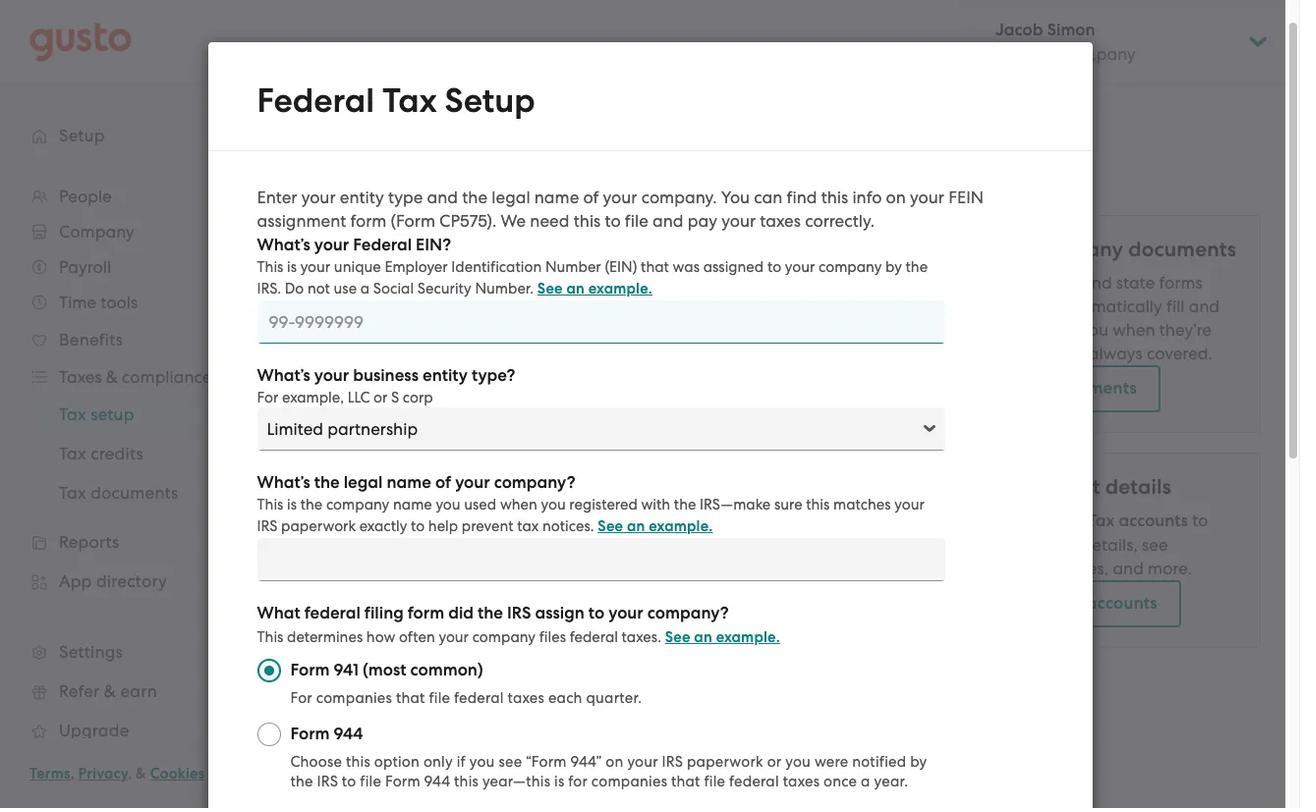 Task type: locate. For each thing, give the bounding box(es) containing it.
we left "need"
[[501, 211, 526, 231]]

prevent
[[462, 518, 514, 536]]

here.
[[983, 297, 1022, 316]]

documents down always
[[1049, 378, 1137, 399]]

0 horizontal spatial on
[[606, 754, 624, 772]]

0 vertical spatial name
[[534, 188, 579, 207]]

an
[[567, 280, 585, 298], [627, 518, 645, 536], [694, 629, 712, 647]]

2 vertical spatial that
[[671, 773, 700, 791]]

944 up choose at the left of page
[[334, 724, 363, 745]]

1 vertical spatial example.
[[649, 518, 713, 536]]

1 vertical spatial federal tax setup
[[306, 215, 514, 246]]

the inside to manage the details, see individual taxes, and more.
[[1053, 536, 1078, 555]]

0 horizontal spatial we
[[501, 211, 526, 231]]

0 horizontal spatial see
[[499, 754, 522, 772]]

accounts down details
[[1119, 511, 1188, 532]]

0 horizontal spatial of
[[435, 473, 451, 493]]

form
[[350, 211, 387, 231], [408, 603, 444, 624]]

correctly.
[[805, 211, 875, 231]]

to inside to manage the details, see individual taxes, and more.
[[1192, 511, 1208, 531]]

what's for what's the legal name of your company?
[[257, 473, 310, 493]]

0 vertical spatial 944
[[334, 724, 363, 745]]

irs
[[1054, 273, 1077, 293], [257, 518, 278, 536], [507, 603, 531, 624], [662, 754, 683, 772], [317, 773, 338, 791]]

2 this from the top
[[257, 496, 283, 514]]

0 vertical spatial paperwork
[[281, 518, 356, 536]]

your company documents
[[983, 237, 1237, 262]]

federal tax setup document
[[208, 42, 1092, 809]]

0 horizontal spatial ,
[[70, 766, 75, 783]]

terms
[[29, 766, 70, 783]]

company down correctly.
[[819, 258, 882, 276]]

1 horizontal spatial of
[[583, 188, 599, 207]]

tax up setup
[[382, 81, 437, 121]]

0 horizontal spatial legal
[[344, 473, 383, 493]]

1 horizontal spatial 944
[[424, 773, 450, 791]]

see an example. down number
[[537, 280, 653, 298]]

your up unique at the left top
[[314, 235, 349, 256]]

what's for what's your federal ein?
[[257, 235, 310, 256]]

account menu element
[[970, 0, 1271, 84]]

0 horizontal spatial by
[[886, 258, 902, 276]]

more.
[[1148, 559, 1192, 579]]

your down did
[[439, 629, 469, 647]]

0 horizontal spatial entity
[[340, 188, 384, 207]]

form for form 941 (most common)
[[290, 660, 330, 681]]

the inside enter your entity type and the legal name of your company. you can find this info on your fein assignment form (form cp575). we need this to file and pay your taxes correctly.
[[462, 188, 488, 207]]

taxes.
[[622, 629, 661, 647]]

documents up forms
[[1128, 237, 1237, 262]]

an down number
[[567, 280, 585, 298]]

see up more. on the right of the page
[[1142, 536, 1168, 555]]

this inside what federal filing form did the irs assign to your company? this determines how often your company files federal taxes. see an example.
[[257, 629, 283, 647]]

see an example. button for what's the legal name of your company?
[[598, 515, 713, 539]]

n/a for federal ein
[[495, 257, 525, 276]]

employer
[[385, 258, 448, 276]]

individual
[[983, 559, 1059, 579]]

1 what's from the top
[[257, 235, 310, 256]]

1 horizontal spatial that
[[641, 258, 669, 276]]

on inside enter your entity type and the legal name of your company. you can find this info on your fein assignment form (form cp575). we need this to file and pay your taxes correctly.
[[886, 188, 906, 207]]

0 vertical spatial see
[[1142, 536, 1168, 555]]

manage
[[983, 536, 1048, 555]]

what's inside what's your business entity type? for example, llc or s corp
[[257, 366, 310, 386]]

this for what's your federal ein?
[[257, 258, 283, 276]]

federal left once
[[729, 773, 779, 791]]

1 vertical spatial form
[[290, 724, 330, 745]]

companies down 944"
[[592, 773, 667, 791]]

0 horizontal spatial 944
[[334, 724, 363, 745]]

your left company.
[[603, 188, 637, 207]]

1 vertical spatial on
[[606, 754, 624, 772]]

1 vertical spatial by
[[910, 754, 927, 772]]

tax accounts
[[1088, 511, 1188, 532]]

1 horizontal spatial on
[[886, 188, 906, 207]]

is inside this is your unique employer identification number (ein) that was assigned to your company by the irs. do not use a social security number.
[[287, 258, 297, 276]]

0 vertical spatial n/a
[[495, 257, 525, 276]]

1 vertical spatial this
[[257, 496, 283, 514]]

0 vertical spatial this
[[257, 258, 283, 276]]

form inside form 941 (most common) for companies that file federal taxes each quarter.
[[290, 660, 330, 681]]

2 what's from the top
[[257, 366, 310, 386]]

by
[[886, 258, 902, 276], [910, 754, 927, 772]]

deposit
[[345, 335, 404, 355]]

2 vertical spatial this
[[257, 629, 283, 647]]

go
[[1006, 594, 1030, 614]]

tax inside button
[[1055, 594, 1083, 614]]

pay
[[688, 211, 717, 231]]

0 horizontal spatial form
[[350, 211, 387, 231]]

1 horizontal spatial see
[[1142, 536, 1168, 555]]

by inside form 944 choose this option only if you see "form 944" on your irs paperwork or you were notified by the irs to file form 944 this year—this is for companies that file federal taxes once a year.
[[910, 754, 927, 772]]

0 vertical spatial for
[[257, 389, 278, 407]]

1 vertical spatial companies
[[592, 773, 667, 791]]

what's your business entity type? for example, llc or s corp
[[257, 366, 515, 407]]

to inside this is your unique employer identification number (ein) that was assigned to your company by the irs. do not use a social security number.
[[767, 258, 781, 276]]

corp
[[403, 389, 433, 407]]

the inside this is your unique employer identification number (ein) that was assigned to your company by the irs. do not use a social security number.
[[906, 258, 928, 276]]

see inside what federal filing form did the irs assign to your company? this determines how often your company files federal taxes. see an example.
[[665, 629, 691, 647]]

to right assign
[[589, 603, 605, 624]]

1 vertical spatial legal
[[344, 473, 383, 493]]

company? inside what federal filing form did the irs assign to your company? this determines how often your company files federal taxes. see an example.
[[647, 603, 729, 624]]

2 , from the left
[[128, 766, 132, 783]]

see an example. button down number
[[537, 277, 653, 301]]

example. for what's your federal ein?
[[588, 280, 653, 298]]

by inside this is your unique employer identification number (ein) that was assigned to your company by the irs. do not use a social security number.
[[886, 258, 902, 276]]

1 vertical spatial an
[[627, 518, 645, 536]]

1 vertical spatial entity
[[423, 366, 468, 386]]

1 horizontal spatial for
[[290, 690, 312, 708]]

example. inside what federal filing form did the irs assign to your company? this determines how often your company files federal taxes. see an example.
[[716, 629, 780, 647]]

0 vertical spatial see an example.
[[537, 280, 653, 298]]

0 vertical spatial on
[[886, 188, 906, 207]]

"form
[[526, 754, 567, 772]]

0 vertical spatial documents
[[1128, 237, 1237, 262]]

what's
[[257, 235, 310, 256], [257, 366, 310, 386], [257, 473, 310, 493]]

1 vertical spatial taxes
[[508, 690, 545, 708]]

form up choose at the left of page
[[290, 724, 330, 745]]

see an example. down "with"
[[598, 518, 713, 536]]

1 vertical spatial paperwork
[[687, 754, 763, 772]]

1 vertical spatial for
[[568, 773, 588, 791]]

to left the help at the bottom of the page
[[411, 518, 425, 536]]

this inside this is the company name you used when you registered with the irs—make sure this matches your irs paperwork exactly to help prevent tax notices.
[[257, 496, 283, 514]]

see an example. button for what's your federal ein?
[[537, 277, 653, 301]]

see an example. for what's the legal name of your company?
[[598, 518, 713, 536]]

when up always
[[1113, 320, 1155, 340]]

an inside what federal filing form did the irs assign to your company? this determines how often your company files federal taxes. see an example.
[[694, 629, 712, 647]]

0 vertical spatial that
[[641, 258, 669, 276]]

1 vertical spatial see an example. button
[[598, 515, 713, 539]]

0 vertical spatial company?
[[494, 473, 575, 493]]

see an example.
[[537, 280, 653, 298], [598, 518, 713, 536]]

once
[[824, 773, 857, 791]]

2 horizontal spatial an
[[694, 629, 712, 647]]

cookies button
[[150, 763, 205, 786]]

to right go
[[1034, 594, 1051, 614]]

see
[[983, 273, 1011, 293], [537, 280, 563, 298], [598, 518, 623, 536], [665, 629, 691, 647]]

what's down assignment
[[257, 235, 310, 256]]

this inside this is your unique employer identification number (ein) that was assigned to your company by the irs. do not use a social security number.
[[257, 258, 283, 276]]

0 vertical spatial is
[[287, 258, 297, 276]]

by left the edit
[[886, 258, 902, 276]]

for down the determines
[[290, 690, 312, 708]]

1 horizontal spatial when
[[1113, 320, 1155, 340]]

2 vertical spatial example.
[[716, 629, 780, 647]]

company? up taxes. on the bottom
[[647, 603, 729, 624]]

with
[[641, 496, 670, 514]]

an right taxes. on the bottom
[[694, 629, 712, 647]]

or left were
[[767, 754, 782, 772]]

tax up details,
[[1088, 511, 1115, 532]]

you right the if
[[470, 754, 495, 772]]

tax
[[382, 81, 437, 121], [306, 143, 360, 183], [400, 215, 441, 246], [983, 475, 1017, 500], [1088, 511, 1115, 532], [1055, 594, 1083, 614]]

None radio
[[257, 659, 281, 683], [257, 723, 281, 747], [257, 659, 281, 683], [257, 723, 281, 747]]

this
[[257, 258, 283, 276], [257, 496, 283, 514], [257, 629, 283, 647]]

when up tax
[[500, 496, 537, 514]]

companies down 941
[[316, 690, 392, 708]]

federal tax setup up setup
[[257, 81, 535, 121]]

see an example. button right taxes. on the bottom
[[665, 626, 780, 650]]

1 horizontal spatial by
[[910, 754, 927, 772]]

to inside button
[[1034, 594, 1051, 614]]

0 vertical spatial by
[[886, 258, 902, 276]]

on
[[886, 188, 906, 207], [606, 754, 624, 772]]

1 vertical spatial n/a
[[495, 296, 525, 315]]

tax up assignment
[[306, 143, 360, 183]]

legal
[[492, 188, 530, 207], [344, 473, 383, 493]]

0 vertical spatial taxes
[[760, 211, 801, 231]]

often
[[399, 629, 435, 647]]

to inside this is the company name you used when you registered with the irs—make sure this matches your irs paperwork exactly to help prevent tax notices.
[[411, 518, 425, 536]]

see an example. button down "with"
[[598, 515, 713, 539]]

a right use
[[360, 280, 370, 298]]

number.
[[475, 280, 534, 298]]

your right the matches
[[895, 496, 925, 514]]

tax up manage at the right of page
[[983, 475, 1017, 500]]

your up here.
[[1015, 273, 1050, 293]]

for inside form 944 choose this option only if you see "form 944" on your irs paperwork or you were notified by the irs to file form 944 this year—this is for companies that file federal taxes once a year.
[[568, 773, 588, 791]]

see up here.
[[983, 273, 1011, 293]]

see inside to manage the details, see individual taxes, and more.
[[1142, 536, 1168, 555]]

to inside enter your entity type and the legal name of your company. you can find this info on your fein assignment form (form cp575). we need this to file and pay your taxes correctly.
[[605, 211, 621, 231]]

name
[[534, 188, 579, 207], [387, 473, 431, 493], [393, 496, 432, 514]]

your up example,
[[314, 366, 349, 386]]

0 vertical spatial accounts
[[1119, 511, 1188, 532]]

year.
[[874, 773, 908, 791]]

tax
[[517, 518, 539, 536]]

form down the determines
[[290, 660, 330, 681]]

0 vertical spatial when
[[1113, 320, 1155, 340]]

what's down example,
[[257, 473, 310, 493]]

1 horizontal spatial an
[[627, 518, 645, 536]]

taxes left each
[[508, 690, 545, 708]]

1 vertical spatial form
[[408, 603, 444, 624]]

setup inside document
[[445, 81, 535, 121]]

is
[[287, 258, 297, 276], [287, 496, 297, 514], [554, 773, 565, 791]]

n/a for company type
[[495, 296, 525, 315]]

of inside enter your entity type and the legal name of your company. you can find this info on your fein assignment form (form cp575). we need this to file and pay your taxes correctly.
[[583, 188, 599, 207]]

federal
[[257, 81, 375, 121], [306, 215, 394, 246], [353, 235, 412, 256], [390, 257, 448, 276]]

example. for what's the legal name of your company?
[[649, 518, 713, 536]]

form down option at the left of the page
[[385, 773, 420, 791]]

social
[[373, 280, 414, 298]]

only
[[423, 754, 453, 772]]

your left fein on the right top of the page
[[910, 188, 944, 207]]

1 horizontal spatial entity
[[423, 366, 468, 386]]

taxes
[[760, 211, 801, 231], [508, 690, 545, 708], [783, 773, 820, 791]]

0 vertical spatial see an example. button
[[537, 277, 653, 301]]

see down number
[[537, 280, 563, 298]]

0 vertical spatial entity
[[340, 188, 384, 207]]

for
[[257, 389, 278, 407], [290, 690, 312, 708]]

company inside what federal filing form did the irs assign to your company? this determines how often your company files federal taxes. see an example.
[[472, 629, 536, 647]]

we inside see your irs and state forms here. we automatically fill and file them for you when they're due so you're always covered.
[[1026, 297, 1051, 316]]

federal tax setup down type
[[306, 215, 514, 246]]

1 n/a from the top
[[495, 257, 525, 276]]

form inside what federal filing form did the irs assign to your company? this determines how often your company files federal taxes. see an example.
[[408, 603, 444, 624]]

1 vertical spatial we
[[1026, 297, 1051, 316]]

0 vertical spatial or
[[374, 389, 388, 407]]

to right tax accounts
[[1192, 511, 1208, 531]]

1 this from the top
[[257, 258, 283, 276]]

is inside this is the company name you used when you registered with the irs—make sure this matches your irs paperwork exactly to help prevent tax notices.
[[287, 496, 297, 514]]

go to tax accounts button
[[983, 581, 1181, 628]]

tax down taxes,
[[1055, 594, 1083, 614]]

and up cp575).
[[427, 188, 458, 207]]

terms , privacy , & cookies
[[29, 766, 205, 783]]

to up (ein)
[[605, 211, 621, 231]]

for inside what's your business entity type? for example, llc or s corp
[[257, 389, 278, 407]]

0 horizontal spatial or
[[374, 389, 388, 407]]

setup
[[368, 143, 454, 183]]

company up the exactly
[[326, 496, 389, 514]]

0 horizontal spatial companies
[[316, 690, 392, 708]]

a
[[360, 280, 370, 298], [861, 773, 870, 791]]

form 944 choose this option only if you see "form 944" on your irs paperwork or you were notified by the irs to file form 944 this year—this is for companies that file federal taxes once a year.
[[290, 724, 927, 791]]

federal ein
[[390, 257, 479, 276]]

your right 944"
[[627, 754, 658, 772]]

1 horizontal spatial ,
[[128, 766, 132, 783]]

0 vertical spatial of
[[583, 188, 599, 207]]

due
[[983, 344, 1013, 364]]

0 vertical spatial form
[[290, 660, 330, 681]]

0 vertical spatial an
[[567, 280, 585, 298]]

0 vertical spatial a
[[360, 280, 370, 298]]

see right taxes. on the bottom
[[665, 629, 691, 647]]

2 n/a from the top
[[495, 296, 525, 315]]

year—this
[[482, 773, 551, 791]]

we
[[501, 211, 526, 231], [1026, 297, 1051, 316]]

0 horizontal spatial that
[[396, 690, 425, 708]]

what's up example,
[[257, 366, 310, 386]]

option
[[374, 754, 420, 772]]

0 vertical spatial example.
[[588, 280, 653, 298]]

1 horizontal spatial companies
[[592, 773, 667, 791]]

irs up automatically
[[1054, 273, 1077, 293]]

on right 944"
[[606, 754, 624, 772]]

privacy link
[[78, 766, 128, 783]]

companies
[[316, 690, 392, 708], [592, 773, 667, 791]]

2 vertical spatial see an example. button
[[665, 626, 780, 650]]

taxes inside form 944 choose this option only if you see "form 944" on your irs paperwork or you were notified by the irs to file form 944 this year—this is for companies that file federal taxes once a year.
[[783, 773, 820, 791]]

business
[[353, 366, 419, 386]]

1 horizontal spatial form
[[408, 603, 444, 624]]

company left files
[[472, 629, 536, 647]]

form
[[290, 660, 330, 681], [290, 724, 330, 745], [385, 773, 420, 791]]

what's the legal name of your company?
[[257, 473, 575, 493]]

name up "need"
[[534, 188, 579, 207]]

see
[[1142, 536, 1168, 555], [499, 754, 522, 772]]

0 horizontal spatial when
[[500, 496, 537, 514]]

0 horizontal spatial for
[[257, 389, 278, 407]]

2 vertical spatial taxes
[[783, 773, 820, 791]]

944 down the only
[[424, 773, 450, 791]]

entity down tax setup
[[340, 188, 384, 207]]

0 vertical spatial form
[[350, 211, 387, 231]]

of up number
[[583, 188, 599, 207]]

federal right files
[[570, 629, 618, 647]]

not
[[308, 280, 330, 298]]

1 vertical spatial what's
[[257, 366, 310, 386]]

a down notified
[[861, 773, 870, 791]]

1 vertical spatial is
[[287, 496, 297, 514]]

0 horizontal spatial for
[[568, 773, 588, 791]]

see inside see your irs and state forms here. we automatically fill and file them for you when they're due so you're always covered.
[[983, 273, 1011, 293]]

taxes down can
[[760, 211, 801, 231]]

edit button
[[881, 256, 933, 279]]

, left privacy
[[70, 766, 75, 783]]

this right the sure
[[806, 496, 830, 514]]

your inside what's your business entity type? for example, llc or s corp
[[314, 366, 349, 386]]

notices.
[[543, 518, 594, 536]]

What's your Federal EIN? text field
[[257, 301, 945, 344]]

name up the exactly
[[387, 473, 431, 493]]

, left "&"
[[128, 766, 132, 783]]

2 vertical spatial name
[[393, 496, 432, 514]]

that inside form 941 (most common) for companies that file federal taxes each quarter.
[[396, 690, 425, 708]]

name down "what's the legal name of your company?"
[[393, 496, 432, 514]]

1 vertical spatial company?
[[647, 603, 729, 624]]

2 vertical spatial what's
[[257, 473, 310, 493]]

1 horizontal spatial company?
[[647, 603, 729, 624]]

the
[[462, 188, 488, 207], [906, 258, 928, 276], [314, 473, 340, 493], [300, 496, 323, 514], [674, 496, 696, 514], [1053, 536, 1078, 555], [478, 603, 503, 624], [290, 773, 313, 791]]

an down "with"
[[627, 518, 645, 536]]

3 what's from the top
[[257, 473, 310, 493]]

1 vertical spatial when
[[500, 496, 537, 514]]

0 vertical spatial what's
[[257, 235, 310, 256]]

1 vertical spatial for
[[290, 690, 312, 708]]

paperwork
[[281, 518, 356, 536], [687, 754, 763, 772]]

this inside this is the company name you used when you registered with the irs—make sure this matches your irs paperwork exactly to help prevent tax notices.
[[806, 496, 830, 514]]

for left example,
[[257, 389, 278, 407]]

944"
[[571, 754, 602, 772]]

for down 944"
[[568, 773, 588, 791]]

for up you're
[[1055, 320, 1076, 340]]

2 vertical spatial is
[[554, 773, 565, 791]]

and right fill
[[1189, 297, 1220, 316]]

when
[[1113, 320, 1155, 340], [500, 496, 537, 514]]

0 vertical spatial legal
[[492, 188, 530, 207]]

federal up the determines
[[304, 603, 360, 624]]

irs right 944"
[[662, 754, 683, 772]]

1 horizontal spatial paperwork
[[687, 754, 763, 772]]

and down details,
[[1113, 559, 1144, 579]]

2 horizontal spatial that
[[671, 773, 700, 791]]

paperwork inside form 944 choose this option only if you see "form 944" on your irs paperwork or you were notified by the irs to file form 944 this year—this is for companies that file federal taxes once a year.
[[687, 754, 763, 772]]

1 vertical spatial or
[[767, 754, 782, 772]]

this for what's the legal name of your company?
[[257, 496, 283, 514]]

legal inside enter your entity type and the legal name of your company. you can find this info on your fein assignment form (form cp575). we need this to file and pay your taxes correctly.
[[492, 188, 530, 207]]

we up 'them' on the top right of page
[[1026, 297, 1051, 316]]

irs up the what
[[257, 518, 278, 536]]

company
[[1032, 237, 1123, 262], [819, 258, 882, 276], [326, 496, 389, 514], [472, 629, 536, 647]]

0 vertical spatial setup
[[445, 81, 535, 121]]

what's your federal ein?
[[257, 235, 451, 256]]

by right notified
[[910, 754, 927, 772]]

form up what's your federal ein?
[[350, 211, 387, 231]]

0 vertical spatial we
[[501, 211, 526, 231]]

on inside form 944 choose this option only if you see "form 944" on your irs paperwork or you were notified by the irs to file form 944 this year—this is for companies that file federal taxes once a year.
[[606, 754, 624, 772]]

3 this from the top
[[257, 629, 283, 647]]

a inside this is your unique employer identification number (ein) that was assigned to your company by the irs. do not use a social security number.
[[360, 280, 370, 298]]

entity
[[340, 188, 384, 207], [423, 366, 468, 386]]

accounts down taxes,
[[1087, 594, 1158, 614]]

2 vertical spatial an
[[694, 629, 712, 647]]

taxes down were
[[783, 773, 820, 791]]

file
[[625, 211, 648, 231], [983, 320, 1006, 340], [429, 690, 450, 708], [360, 773, 381, 791], [704, 773, 726, 791]]

your up not
[[300, 258, 330, 276]]

or
[[374, 389, 388, 407], [767, 754, 782, 772]]

home image
[[29, 22, 132, 61]]

n/a up number.
[[495, 257, 525, 276]]

irs inside this is the company name you used when you registered with the irs—make sure this matches your irs paperwork exactly to help prevent tax notices.
[[257, 518, 278, 536]]

0 vertical spatial for
[[1055, 320, 1076, 340]]



Task type: vqa. For each thing, say whether or not it's contained in the screenshot.
List containing Run payroll
no



Task type: describe. For each thing, give the bounding box(es) containing it.
your up taxes. on the bottom
[[609, 603, 643, 624]]

What's the legal name of your company? text field
[[257, 539, 945, 582]]

company type
[[363, 296, 479, 315]]

assign
[[535, 603, 585, 624]]

federal inside form 944 choose this option only if you see "form 944" on your irs paperwork or you were notified by the irs to file form 944 this year—this is for companies that file federal taxes once a year.
[[729, 773, 779, 791]]

941
[[334, 660, 359, 681]]

for inside see your irs and state forms here. we automatically fill and file them for you when they're due so you're always covered.
[[1055, 320, 1076, 340]]

is for the
[[287, 496, 297, 514]]

they're
[[1160, 320, 1212, 340]]

companies inside form 944 choose this option only if you see "form 944" on your irs paperwork or you were notified by the irs to file form 944 this year—this is for companies that file federal taxes once a year.
[[592, 773, 667, 791]]

exactly
[[359, 518, 407, 536]]

did
[[448, 603, 474, 624]]

federal tax setup inside document
[[257, 81, 535, 121]]

company up automatically
[[1032, 237, 1123, 262]]

so
[[1017, 344, 1034, 364]]

name inside enter your entity type and the legal name of your company. you can find this info on your fein assignment form (form cp575). we need this to file and pay your taxes correctly.
[[534, 188, 579, 207]]

that inside this is your unique employer identification number (ein) that was assigned to your company by the irs. do not use a social security number.
[[641, 258, 669, 276]]

see your irs and state forms here. we automatically fill and file them for you when they're due so you're always covered.
[[983, 273, 1220, 364]]

and inside to manage the details, see individual taxes, and more.
[[1113, 559, 1144, 579]]

or inside what's your business entity type? for example, llc or s corp
[[374, 389, 388, 407]]

view
[[1006, 378, 1045, 399]]

this is your unique employer identification number (ein) that was assigned to your company by the irs. do not use a social security number.
[[257, 258, 928, 298]]

how
[[366, 629, 395, 647]]

your inside form 944 choose this option only if you see "form 944" on your irs paperwork or you were notified by the irs to file form 944 this year—this is for companies that file federal taxes once a year.
[[627, 754, 658, 772]]

help
[[428, 518, 458, 536]]

to manage the details, see individual taxes, and more.
[[983, 511, 1208, 579]]

this left option at the left of the page
[[346, 754, 370, 772]]

assignment
[[257, 211, 346, 231]]

account
[[1022, 475, 1100, 500]]

taxes,
[[1063, 559, 1109, 579]]

edit
[[902, 257, 933, 277]]

taxes inside enter your entity type and the legal name of your company. you can find this info on your fein assignment form (form cp575). we need this to file and pay your taxes correctly.
[[760, 211, 801, 231]]

automatically
[[1055, 297, 1163, 316]]

you
[[721, 188, 750, 207]]

(most
[[363, 660, 406, 681]]

this is the company name you used when you registered with the irs—make sure this matches your irs paperwork exactly to help prevent tax notices.
[[257, 496, 925, 536]]

tax down type
[[400, 215, 441, 246]]

cookies
[[150, 766, 205, 783]]

were
[[815, 754, 849, 772]]

matches
[[833, 496, 891, 514]]

identification
[[451, 258, 542, 276]]

choose
[[290, 754, 342, 772]]

irs down choose at the left of page
[[317, 773, 338, 791]]

common)
[[410, 660, 483, 681]]

1 vertical spatial of
[[435, 473, 451, 493]]

irs inside what federal filing form did the irs assign to your company? this determines how often your company files federal taxes. see an example.
[[507, 603, 531, 624]]

and down company.
[[653, 211, 684, 231]]

irs—make
[[700, 496, 771, 514]]

federal inside form 941 (most common) for companies that file federal taxes each quarter.
[[454, 690, 504, 708]]

your up assignment
[[301, 188, 336, 207]]

enter
[[257, 188, 297, 207]]

forms
[[1159, 273, 1203, 293]]

registered
[[569, 496, 638, 514]]

find
[[787, 188, 817, 207]]

company.
[[641, 188, 717, 207]]

file inside form 941 (most common) for companies that file federal taxes each quarter.
[[429, 690, 450, 708]]

the inside form 944 choose this option only if you see "form 944" on your irs paperwork or you were notified by the irs to file form 944 this year—this is for companies that file federal taxes once a year.
[[290, 773, 313, 791]]

sure
[[774, 496, 803, 514]]

llc
[[348, 389, 370, 407]]

you left were
[[786, 754, 811, 772]]

type?
[[472, 366, 515, 386]]

see down registered
[[598, 518, 623, 536]]

when inside see your irs and state forms here. we automatically fill and file them for you when they're due so you're always covered.
[[1113, 320, 1155, 340]]

them
[[1010, 320, 1051, 340]]

for inside form 941 (most common) for companies that file federal taxes each quarter.
[[290, 690, 312, 708]]

entity inside what's your business entity type? for example, llc or s corp
[[423, 366, 468, 386]]

taxes inside form 941 (most common) for companies that file federal taxes each quarter.
[[508, 690, 545, 708]]

file inside see your irs and state forms here. we automatically fill and file them for you when they're due so you're always covered.
[[983, 320, 1006, 340]]

need
[[530, 211, 570, 231]]

was
[[673, 258, 700, 276]]

tax inside document
[[382, 81, 437, 121]]

this down the if
[[454, 773, 479, 791]]

your
[[983, 237, 1027, 262]]

unique
[[334, 258, 381, 276]]

2 vertical spatial form
[[385, 773, 420, 791]]

see inside form 944 choose this option only if you see "form 944" on your irs paperwork or you were notified by the irs to file form 944 this year—this is for companies that file federal taxes once a year.
[[499, 754, 522, 772]]

ein?
[[416, 235, 451, 256]]

paperwork inside this is the company name you used when you registered with the irs—make sure this matches your irs paperwork exactly to help prevent tax notices.
[[281, 518, 356, 536]]

you inside see your irs and state forms here. we automatically fill and file them for you when they're due so you're always covered.
[[1080, 320, 1109, 340]]

your down correctly.
[[785, 258, 815, 276]]

fein
[[949, 188, 984, 207]]

your inside see your irs and state forms here. we automatically fill and file them for you when they're due so you're always covered.
[[1015, 273, 1050, 293]]

you up notices.
[[541, 496, 566, 514]]

(ein)
[[605, 258, 637, 276]]

1 vertical spatial 944
[[424, 773, 450, 791]]

example,
[[282, 389, 344, 407]]

you're
[[1038, 344, 1085, 364]]

accounts inside button
[[1087, 594, 1158, 614]]

used
[[464, 496, 497, 514]]

filing
[[364, 603, 404, 624]]

1 , from the left
[[70, 766, 75, 783]]

company inside this is your unique employer identification number (ein) that was assigned to your company by the irs. do not use a social security number.
[[819, 258, 882, 276]]

that inside form 944 choose this option only if you see "form 944" on your irs paperwork or you were notified by the irs to file form 944 this year—this is for companies that file federal taxes once a year.
[[671, 773, 700, 791]]

state
[[1116, 273, 1155, 293]]

your inside this is the company name you used when you registered with the irs—make sure this matches your irs paperwork exactly to help prevent tax notices.
[[895, 496, 925, 514]]

is for your
[[287, 258, 297, 276]]

cp575).
[[439, 211, 497, 231]]

to inside form 944 choose this option only if you see "form 944" on your irs paperwork or you were notified by the irs to file form 944 this year—this is for companies that file federal taxes once a year.
[[342, 773, 356, 791]]

what federal filing form did the irs assign to your company? this determines how often your company files federal taxes. see an example.
[[257, 603, 780, 647]]

type
[[388, 188, 423, 207]]

quarter.
[[586, 690, 642, 708]]

covered.
[[1147, 344, 1213, 364]]

use
[[334, 280, 357, 298]]

what
[[257, 603, 300, 624]]

form inside enter your entity type and the legal name of your company. you can find this info on your fein assignment form (form cp575). we need this to file and pay your taxes correctly.
[[350, 211, 387, 231]]

info
[[853, 188, 882, 207]]

and up automatically
[[1081, 273, 1112, 293]]

go to tax accounts
[[1006, 594, 1158, 614]]

1 vertical spatial documents
[[1049, 378, 1137, 399]]

when inside this is the company name you used when you registered with the irs—make sure this matches your irs paperwork exactly to help prevent tax notices.
[[500, 496, 537, 514]]

name inside this is the company name you used when you registered with the irs—make sure this matches your irs paperwork exactly to help prevent tax notices.
[[393, 496, 432, 514]]

file inside enter your entity type and the legal name of your company. you can find this info on your fein assignment form (form cp575). we need this to file and pay your taxes correctly.
[[625, 211, 648, 231]]

to inside what federal filing form did the irs assign to your company? this determines how often your company files federal taxes. see an example.
[[589, 603, 605, 624]]

deposit schedule
[[345, 335, 479, 355]]

tax setup
[[306, 143, 454, 183]]

1 vertical spatial name
[[387, 473, 431, 493]]

entity inside enter your entity type and the legal name of your company. you can find this info on your fein assignment form (form cp575). we need this to file and pay your taxes correctly.
[[340, 188, 384, 207]]

company
[[363, 296, 438, 315]]

the inside what federal filing form did the irs assign to your company? this determines how often your company files federal taxes. see an example.
[[478, 603, 503, 624]]

this up correctly.
[[821, 188, 848, 207]]

an for what's your federal ein?
[[567, 280, 585, 298]]

your down you
[[722, 211, 756, 231]]

do
[[285, 280, 304, 298]]

an for what's the legal name of your company?
[[627, 518, 645, 536]]

0 horizontal spatial company?
[[494, 473, 575, 493]]

can
[[754, 188, 783, 207]]

type
[[442, 296, 479, 315]]

companies inside form 941 (most common) for companies that file federal taxes each quarter.
[[316, 690, 392, 708]]

what's for what's your business entity type? for example, llc or s corp
[[257, 366, 310, 386]]

or inside form 944 choose this option only if you see "form 944" on your irs paperwork or you were notified by the irs to file form 944 this year—this is for companies that file federal taxes once a year.
[[767, 754, 782, 772]]

security
[[417, 280, 471, 298]]

your up used
[[455, 473, 490, 493]]

always
[[1089, 344, 1143, 364]]

company inside this is the company name you used when you registered with the irs—make sure this matches your irs paperwork exactly to help prevent tax notices.
[[326, 496, 389, 514]]

form 941 (most common) for companies that file federal taxes each quarter.
[[290, 660, 642, 708]]

enter your entity type and the legal name of your company. you can find this info on your fein assignment form (form cp575). we need this to file and pay your taxes correctly.
[[257, 188, 984, 231]]

we inside enter your entity type and the legal name of your company. you can find this info on your fein assignment form (form cp575). we need this to file and pay your taxes correctly.
[[501, 211, 526, 231]]

see an example. for what's your federal ein?
[[537, 280, 653, 298]]

irs inside see your irs and state forms here. we automatically fill and file them for you when they're due so you're always covered.
[[1054, 273, 1077, 293]]

irs.
[[257, 280, 281, 298]]

view documents link
[[983, 366, 1161, 413]]

number
[[545, 258, 601, 276]]

you up the help at the bottom of the page
[[436, 496, 460, 514]]

is inside form 944 choose this option only if you see "form 944" on your irs paperwork or you were notified by the irs to file form 944 this year—this is for companies that file federal taxes once a year.
[[554, 773, 565, 791]]

1 vertical spatial setup
[[447, 215, 514, 246]]

fill
[[1167, 297, 1185, 316]]

terms link
[[29, 766, 70, 783]]

privacy
[[78, 766, 128, 783]]

a inside form 944 choose this option only if you see "form 944" on your irs paperwork or you were notified by the irs to file form 944 this year—this is for companies that file federal taxes once a year.
[[861, 773, 870, 791]]

form for form 944
[[290, 724, 330, 745]]

this right "need"
[[574, 211, 601, 231]]



